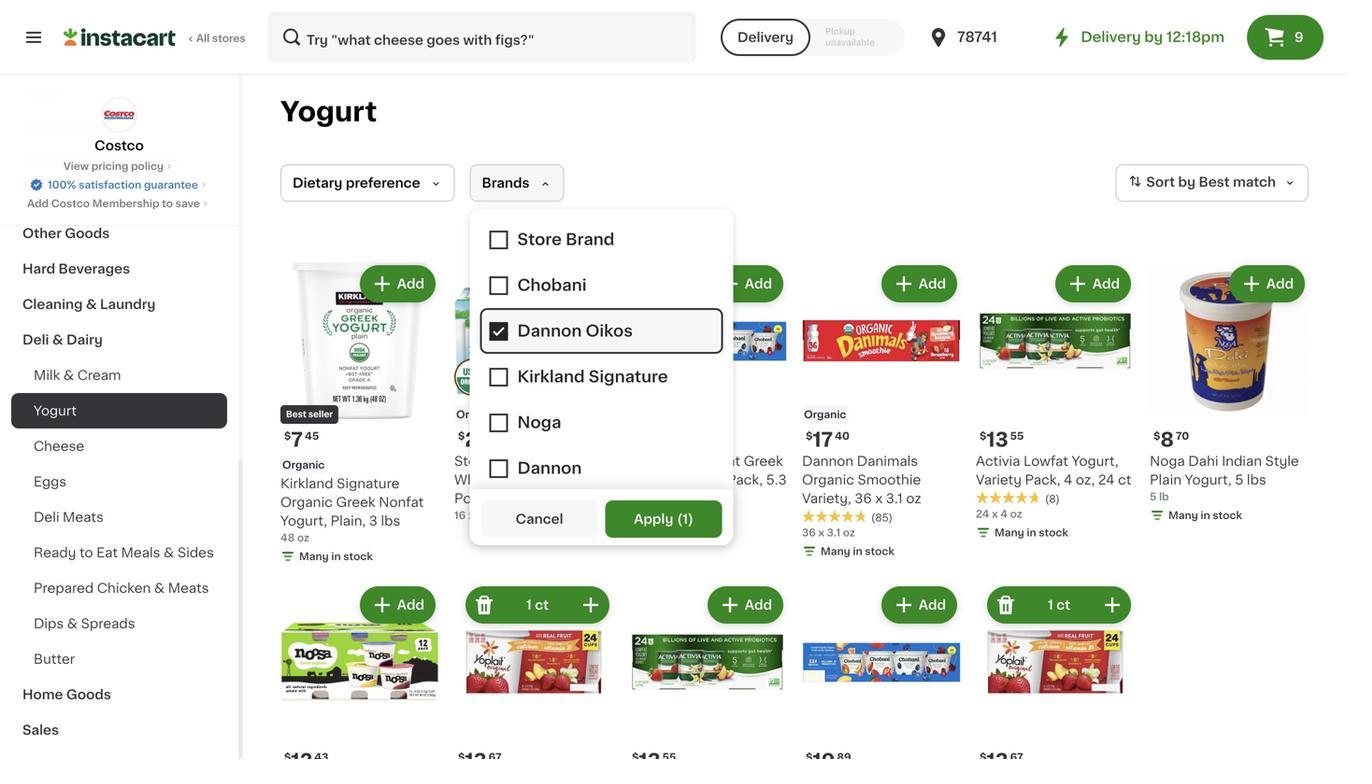 Task type: vqa. For each thing, say whether or not it's contained in the screenshot.
QFC to the left
no



Task type: describe. For each thing, give the bounding box(es) containing it.
x inside chobani non-fat greek yogurt, variety pack, 5.3 oz, 20 ct 20 x 5.3 oz
[[644, 511, 651, 521]]

chobani non-fat greek yogurt, variety pack, 5.3 oz, 20 ct 20 x 5.3 oz
[[628, 455, 787, 521]]

100% satisfaction guarantee
[[48, 180, 198, 190]]

yogurt inside stonyfield organic whole milk yogurt pouch, variety pack, 3.5 oz, 16 ct
[[529, 474, 572, 487]]

100%
[[48, 180, 76, 190]]

add button for stonyfield organic whole milk yogurt pouch, variety pack, 3.5 oz, 16 ct
[[535, 267, 608, 301]]

hard beverages
[[22, 263, 130, 276]]

prepared chicken & meats link
[[11, 571, 227, 607]]

increment quantity of yoplait original low fat yogurt, variety pack, 6 oz, 24 ct image for first remove yoplait original low fat yogurt, variety pack, 6 oz, 24 ct 'image' from the right
[[1101, 595, 1124, 617]]

all
[[196, 33, 210, 43]]

1 ct for 1st remove yoplait original low fat yogurt, variety pack, 6 oz, 24 ct 'image' from the left
[[526, 599, 549, 612]]

home goods link
[[11, 678, 227, 713]]

36 inside dannon danimals organic smoothie variety, 36 x 3.1 oz
[[855, 493, 872, 506]]

kirkland
[[280, 478, 333, 491]]

100% satisfaction guarantee button
[[29, 174, 209, 193]]

increment quantity of yoplait original low fat yogurt, variety pack, 6 oz, 24 ct image for 1st remove yoplait original low fat yogurt, variety pack, 6 oz, 24 ct 'image' from the left
[[580, 595, 602, 617]]

view pricing policy
[[63, 161, 164, 172]]

x for 36 x 3.1 oz
[[818, 528, 824, 538]]

deli & dairy link
[[11, 322, 227, 358]]

style
[[1265, 455, 1299, 468]]

48
[[280, 533, 295, 544]]

add costco membership to save
[[27, 199, 200, 209]]

paper goods link
[[11, 109, 227, 145]]

product group containing 17
[[802, 262, 961, 563]]

paper goods
[[22, 121, 110, 134]]

& for laundry
[[86, 298, 97, 311]]

milk inside stonyfield organic whole milk yogurt pouch, variety pack, 3.5 oz, 16 ct
[[499, 474, 526, 487]]

policy
[[131, 161, 164, 172]]

deli for deli & dairy
[[22, 334, 49, 347]]

oz down activia at the bottom of page
[[1010, 509, 1022, 520]]

0 horizontal spatial 16
[[454, 511, 466, 521]]

greek for plain,
[[336, 496, 375, 509]]

24 inside activia lowfat yogurt, variety pack, 4 oz, 24 ct
[[1098, 474, 1115, 487]]

oz inside kirkland signature organic greek nonfat yogurt, plain, 3 lbs 48 oz
[[297, 533, 309, 544]]

eat
[[96, 547, 118, 560]]

add button for dannon danimals organic smoothie variety, 36 x 3.1 oz
[[883, 267, 955, 301]]

36 x 3.1 oz
[[802, 528, 855, 538]]

1 horizontal spatial meats
[[168, 582, 209, 595]]

$19.89 element
[[628, 428, 787, 452]]

1 vertical spatial 4
[[1000, 509, 1008, 520]]

$ 13 55
[[980, 430, 1024, 450]]

chobani
[[628, 455, 683, 468]]

wine link
[[11, 180, 227, 216]]

many in stock for kirkland signature organic greek nonfat yogurt, plain, 3 lbs
[[299, 552, 373, 562]]

pricing
[[91, 161, 128, 172]]

danimals
[[857, 455, 918, 468]]

$ for 13
[[980, 431, 986, 442]]

0 vertical spatial meats
[[63, 511, 104, 524]]

apply
[[634, 513, 673, 526]]

many in stock for chobani non-fat greek yogurt, variety pack, 5.3 oz, 20 ct
[[647, 530, 721, 540]]

many down '36 x 3.1 oz'
[[821, 547, 850, 557]]

oz, inside chobani non-fat greek yogurt, variety pack, 5.3 oz, 20 ct 20 x 5.3 oz
[[628, 493, 647, 506]]

78741
[[957, 30, 997, 44]]

organic up kirkland
[[282, 460, 325, 471]]

1 vertical spatial to
[[79, 547, 93, 560]]

cancel button
[[481, 501, 598, 538]]

plain
[[1150, 474, 1182, 487]]

1 remove yoplait original low fat yogurt, variety pack, 6 oz, 24 ct image from the left
[[473, 595, 495, 617]]

deli meats
[[34, 511, 104, 524]]

beverages
[[58, 263, 130, 276]]

liquor link
[[11, 74, 227, 109]]

$ 17 40
[[806, 430, 850, 450]]

1 vertical spatial 20
[[628, 511, 642, 521]]

variety inside chobani non-fat greek yogurt, variety pack, 5.3 oz, 20 ct 20 x 5.3 oz
[[678, 474, 724, 487]]

lowfat
[[1024, 455, 1068, 468]]

butter
[[34, 653, 75, 666]]

1 vertical spatial 5.3
[[653, 511, 670, 521]]

many for noga dahi indian style plain yogurt, 5 lbs
[[1168, 511, 1198, 521]]

service type group
[[721, 19, 905, 56]]

activia
[[976, 455, 1020, 468]]

1 vertical spatial costco
[[51, 199, 90, 209]]

goods for paper goods
[[65, 121, 110, 134]]

1 horizontal spatial 20
[[651, 493, 668, 506]]

dips & spreads link
[[11, 607, 227, 642]]

16 inside stonyfield organic whole milk yogurt pouch, variety pack, 3.5 oz, 16 ct
[[477, 511, 491, 524]]

lbs inside the noga dahi indian style plain yogurt, 5 lbs 5 lb
[[1247, 474, 1266, 487]]

yogurt link
[[11, 394, 227, 429]]

liquor
[[22, 85, 65, 98]]

item badge image
[[454, 359, 492, 396]]

whole
[[454, 474, 496, 487]]

dannon
[[802, 455, 854, 468]]

ready to eat meals & sides link
[[11, 536, 227, 571]]

cleaning & laundry
[[22, 298, 156, 311]]

preference
[[346, 177, 420, 190]]

variety,
[[802, 493, 851, 506]]

seller
[[308, 411, 333, 419]]

chicken
[[97, 582, 151, 595]]

delivery for delivery by 12:18pm
[[1081, 30, 1141, 44]]

delivery by 12:18pm
[[1081, 30, 1225, 44]]

product group containing 13
[[976, 262, 1135, 545]]

40
[[835, 431, 850, 442]]

1 horizontal spatial 1
[[682, 513, 688, 526]]

variety inside activia lowfat yogurt, variety pack, 4 oz, 24 ct
[[976, 474, 1022, 487]]

13
[[986, 430, 1008, 450]]

costco logo image
[[101, 97, 137, 133]]

(85)
[[871, 513, 893, 523]]

many in stock down 24 x 4 oz
[[995, 528, 1068, 538]]

)
[[688, 513, 694, 526]]

activia lowfat yogurt, variety pack, 4 oz, 24 ct
[[976, 455, 1131, 487]]

pouch,
[[454, 493, 499, 506]]

save
[[175, 199, 200, 209]]

2 horizontal spatial 1
[[1048, 599, 1053, 612]]

24 x 4 oz
[[976, 509, 1022, 520]]

& for dairy
[[52, 334, 63, 347]]

add button for noga dahi indian style plain yogurt, 5 lbs
[[1231, 267, 1303, 301]]

many in stock for noga dahi indian style plain yogurt, 5 lbs
[[1168, 511, 1242, 521]]

1 ct for first remove yoplait original low fat yogurt, variety pack, 6 oz, 24 ct 'image' from the right
[[1048, 599, 1070, 612]]

stock down (8)
[[1039, 528, 1068, 538]]

home goods
[[22, 689, 111, 702]]

cleaning
[[22, 298, 83, 311]]

0 vertical spatial to
[[162, 199, 173, 209]]

product group containing 8
[[1150, 262, 1309, 527]]

cream
[[77, 369, 121, 382]]

by for sort
[[1178, 176, 1196, 189]]

other goods link
[[11, 216, 227, 251]]

view pricing policy link
[[63, 159, 175, 174]]

hard beverages link
[[11, 251, 227, 287]]

oz down variety,
[[843, 528, 855, 538]]

organic up 17
[[804, 410, 846, 420]]

in for noga dahi indian style plain yogurt, 5 lbs
[[1201, 511, 1210, 521]]

many down 24 x 4 oz
[[995, 528, 1024, 538]]

yogurt, inside the noga dahi indian style plain yogurt, 5 lbs 5 lb
[[1185, 474, 1232, 487]]

prepared chicken & meats
[[34, 582, 209, 595]]

14
[[488, 431, 500, 442]]

lb
[[1159, 492, 1169, 502]]

oz, inside stonyfield organic whole milk yogurt pouch, variety pack, 3.5 oz, 16 ct
[[454, 511, 473, 524]]

eggs
[[34, 476, 67, 489]]

(8)
[[1045, 494, 1060, 505]]

& for spreads
[[67, 618, 78, 631]]

non-
[[687, 455, 720, 468]]

0 vertical spatial 5
[[1235, 474, 1244, 487]]

in for chobani non-fat greek yogurt, variety pack, 5.3 oz, 20 ct
[[679, 530, 689, 540]]

pack, inside chobani non-fat greek yogurt, variety pack, 5.3 oz, 20 ct 20 x 5.3 oz
[[727, 474, 763, 487]]

$ 8 70
[[1154, 430, 1189, 450]]

9
[[1295, 31, 1304, 44]]

pack, inside stonyfield organic whole milk yogurt pouch, variety pack, 3.5 oz, 16 ct
[[552, 493, 587, 506]]

meals
[[121, 547, 160, 560]]

many for kirkland signature organic greek nonfat yogurt, plain, 3 lbs
[[299, 552, 329, 562]]

& right chicken
[[154, 582, 165, 595]]

spreads
[[81, 618, 135, 631]]

ct inside stonyfield organic whole milk yogurt pouch, variety pack, 3.5 oz, 16 ct
[[494, 511, 508, 524]]

sides
[[177, 547, 214, 560]]

greek for pack,
[[744, 455, 783, 468]]

smoothie
[[858, 474, 921, 487]]



Task type: locate. For each thing, give the bounding box(es) containing it.
0 vertical spatial 24
[[1098, 474, 1115, 487]]

remove yoplait original low fat yogurt, variety pack, 6 oz, 24 ct image
[[473, 595, 495, 617], [995, 595, 1017, 617]]

yogurt, down dahi
[[1185, 474, 1232, 487]]

0 horizontal spatial variety
[[503, 493, 549, 506]]

$ inside $ 21 14
[[458, 431, 465, 442]]

deli meats link
[[11, 500, 227, 536]]

5 left lb
[[1150, 492, 1157, 502]]

1 vertical spatial best
[[286, 411, 306, 419]]

4 down lowfat
[[1064, 474, 1073, 487]]

best inside field
[[1199, 176, 1230, 189]]

pack, down fat
[[727, 474, 763, 487]]

delivery for delivery
[[737, 31, 794, 44]]

$ for 7
[[284, 431, 291, 442]]

best for best match
[[1199, 176, 1230, 189]]

cleaning & laundry link
[[11, 287, 227, 322]]

55
[[1010, 431, 1024, 442]]

add costco membership to save link
[[27, 196, 211, 211]]

1 increment quantity of yoplait original low fat yogurt, variety pack, 6 oz, 24 ct image from the left
[[580, 595, 602, 617]]

laundry
[[100, 298, 156, 311]]

all stores
[[196, 33, 246, 43]]

other
[[22, 227, 62, 240]]

organic up cancel button
[[525, 455, 577, 468]]

indian
[[1222, 455, 1262, 468]]

0 horizontal spatial 4
[[1000, 509, 1008, 520]]

delivery
[[1081, 30, 1141, 44], [737, 31, 794, 44]]

x down pouch,
[[468, 511, 474, 521]]

$ up dannon
[[806, 431, 813, 442]]

ready to eat meals & sides
[[34, 547, 214, 560]]

0 vertical spatial costco
[[95, 139, 144, 152]]

Best match Sort by field
[[1115, 165, 1309, 202]]

costco up personal
[[95, 139, 144, 152]]

$ up activia at the bottom of page
[[980, 431, 986, 442]]

best left match
[[1199, 176, 1230, 189]]

5
[[1235, 474, 1244, 487], [1150, 492, 1157, 502]]

2 $ from the left
[[458, 431, 465, 442]]

0 horizontal spatial pack,
[[552, 493, 587, 506]]

dannon danimals organic smoothie variety, 36 x 3.1 oz
[[802, 455, 921, 506]]

paper
[[22, 121, 62, 134]]

1 vertical spatial milk
[[499, 474, 526, 487]]

0 horizontal spatial lbs
[[381, 515, 400, 528]]

0 vertical spatial milk
[[34, 369, 60, 382]]

2 horizontal spatial pack,
[[1025, 474, 1060, 487]]

0 vertical spatial greek
[[744, 455, 783, 468]]

oz, inside activia lowfat yogurt, variety pack, 4 oz, 24 ct
[[1076, 474, 1095, 487]]

0 vertical spatial best
[[1199, 176, 1230, 189]]

& right dips
[[67, 618, 78, 631]]

1 horizontal spatial 1 ct
[[1048, 599, 1070, 612]]

organic up 21
[[456, 410, 499, 420]]

2 horizontal spatial yogurt
[[529, 474, 572, 487]]

0 horizontal spatial to
[[79, 547, 93, 560]]

3.5 inside stonyfield organic whole milk yogurt pouch, variety pack, 3.5 oz, 16 ct
[[591, 493, 611, 506]]

add button
[[362, 267, 434, 301], [535, 267, 608, 301], [709, 267, 781, 301], [883, 267, 955, 301], [1057, 267, 1129, 301], [1231, 267, 1303, 301], [362, 589, 434, 623], [709, 589, 781, 623], [883, 589, 955, 623]]

1 1 ct from the left
[[526, 599, 549, 612]]

0 vertical spatial 36
[[855, 493, 872, 506]]

many for chobani non-fat greek yogurt, variety pack, 5.3 oz, 20 ct
[[647, 530, 676, 540]]

oz right the 48
[[297, 533, 309, 544]]

1 horizontal spatial oz,
[[628, 493, 647, 506]]

0 horizontal spatial remove yoplait original low fat yogurt, variety pack, 6 oz, 24 ct image
[[473, 595, 495, 617]]

oz inside dannon danimals organic smoothie variety, 36 x 3.1 oz
[[906, 493, 921, 506]]

costco down 100% on the top
[[51, 199, 90, 209]]

remove yoplait original low fat yogurt, variety pack, 6 oz, 24 ct image down 24 x 4 oz
[[995, 595, 1017, 617]]

organic down kirkland
[[280, 496, 333, 509]]

& left cream
[[63, 369, 74, 382]]

0 horizontal spatial 36
[[802, 528, 816, 538]]

12:18pm
[[1166, 30, 1225, 44]]

5 $ from the left
[[1154, 431, 1160, 442]]

0 horizontal spatial 1
[[526, 599, 532, 612]]

goods for home goods
[[66, 689, 111, 702]]

1 vertical spatial meats
[[168, 582, 209, 595]]

7
[[291, 430, 303, 450]]

5 down 'indian'
[[1235, 474, 1244, 487]]

0 horizontal spatial 5
[[1150, 492, 1157, 502]]

& for personal
[[70, 156, 81, 169]]

0 horizontal spatial 20
[[628, 511, 642, 521]]

2 remove yoplait original low fat yogurt, variety pack, 6 oz, 24 ct image from the left
[[995, 595, 1017, 617]]

match
[[1233, 176, 1276, 189]]

health & personal care link
[[11, 145, 227, 180]]

1 horizontal spatial variety
[[678, 474, 724, 487]]

best seller
[[286, 411, 333, 419]]

dips
[[34, 618, 64, 631]]

2 1 ct from the left
[[1048, 599, 1070, 612]]

$ left 70 at the bottom right
[[1154, 431, 1160, 442]]

by
[[1144, 30, 1163, 44], [1178, 176, 1196, 189]]

organic inside dannon danimals organic smoothie variety, 36 x 3.1 oz
[[802, 474, 854, 487]]

in for kirkland signature organic greek nonfat yogurt, plain, 3 lbs
[[331, 552, 341, 562]]

increment quantity of yoplait original low fat yogurt, variety pack, 6 oz, 24 ct image
[[580, 595, 602, 617], [1101, 595, 1124, 617]]

1 horizontal spatial milk
[[499, 474, 526, 487]]

deli
[[22, 334, 49, 347], [34, 511, 59, 524]]

1 vertical spatial 24
[[976, 509, 989, 520]]

4 down activia at the bottom of page
[[1000, 509, 1008, 520]]

x left ( in the bottom of the page
[[644, 511, 651, 521]]

stock down )
[[691, 530, 721, 540]]

3 $ from the left
[[806, 431, 813, 442]]

ct inside chobani non-fat greek yogurt, variety pack, 5.3 oz, 20 ct 20 x 5.3 oz
[[671, 493, 684, 506]]

meats
[[63, 511, 104, 524], [168, 582, 209, 595]]

1 horizontal spatial yogurt
[[280, 99, 377, 125]]

yogurt, up the 48
[[280, 515, 327, 528]]

& down beverages
[[86, 298, 97, 311]]

0 horizontal spatial 5.3
[[653, 511, 670, 521]]

78741 button
[[927, 11, 1040, 64]]

oz,
[[1076, 474, 1095, 487], [628, 493, 647, 506], [454, 511, 473, 524]]

lbs inside kirkland signature organic greek nonfat yogurt, plain, 3 lbs 48 oz
[[381, 515, 400, 528]]

1 horizontal spatial 24
[[1098, 474, 1115, 487]]

1 horizontal spatial to
[[162, 199, 173, 209]]

in
[[1201, 511, 1210, 521], [1027, 528, 1036, 538], [679, 530, 689, 540], [853, 547, 862, 557], [331, 552, 341, 562]]

20 up apply ( 1 )
[[651, 493, 668, 506]]

1 vertical spatial deli
[[34, 511, 59, 524]]

dietary preference
[[293, 177, 420, 190]]

stock for chobani non-fat greek yogurt, variety pack, 5.3 oz, 20 ct
[[691, 530, 721, 540]]

yogurt up cheese
[[34, 405, 77, 418]]

3.1 down variety,
[[827, 528, 840, 538]]

greek inside kirkland signature organic greek nonfat yogurt, plain, 3 lbs 48 oz
[[336, 496, 375, 509]]

add
[[27, 199, 49, 209], [397, 278, 424, 291], [571, 278, 598, 291], [745, 278, 772, 291], [919, 278, 946, 291], [1093, 278, 1120, 291], [1266, 278, 1294, 291], [397, 599, 424, 612], [745, 599, 772, 612], [919, 599, 946, 612]]

1 horizontal spatial by
[[1178, 176, 1196, 189]]

many down lb
[[1168, 511, 1198, 521]]

by left "12:18pm" at the right of the page
[[1144, 30, 1163, 44]]

greek up plain,
[[336, 496, 375, 509]]

organic inside kirkland signature organic greek nonfat yogurt, plain, 3 lbs 48 oz
[[280, 496, 333, 509]]

many in stock down ( in the bottom of the page
[[647, 530, 721, 540]]

goods right "home" at left
[[66, 689, 111, 702]]

0 horizontal spatial 1 ct
[[526, 599, 549, 612]]

0 vertical spatial oz,
[[1076, 474, 1095, 487]]

0 vertical spatial 3.5
[[591, 493, 611, 506]]

17
[[813, 430, 833, 450]]

organic inside stonyfield organic whole milk yogurt pouch, variety pack, 3.5 oz, 16 ct
[[525, 455, 577, 468]]

$ for 21
[[458, 431, 465, 442]]

oz down smoothie on the bottom right of the page
[[906, 493, 921, 506]]

dietary preference button
[[280, 165, 455, 202]]

lbs right 3
[[381, 515, 400, 528]]

0 vertical spatial goods
[[65, 121, 110, 134]]

stores
[[212, 33, 246, 43]]

in down activia lowfat yogurt, variety pack, 4 oz, 24 ct
[[1027, 528, 1036, 538]]

variety inside stonyfield organic whole milk yogurt pouch, variety pack, 3.5 oz, 16 ct
[[503, 493, 549, 506]]

oz left )
[[672, 511, 684, 521]]

& left sides
[[164, 547, 174, 560]]

0 horizontal spatial 3.1
[[827, 528, 840, 538]]

$ inside $ 7 45
[[284, 431, 291, 442]]

stock for kirkland signature organic greek nonfat yogurt, plain, 3 lbs
[[343, 552, 373, 562]]

0 horizontal spatial 24
[[976, 509, 989, 520]]

health & personal care
[[22, 156, 179, 169]]

$ 21 14
[[458, 430, 500, 450]]

ct
[[1118, 474, 1131, 487], [671, 493, 684, 506], [494, 511, 508, 524], [535, 599, 549, 612], [1057, 599, 1070, 612]]

45
[[305, 431, 319, 442]]

sort by
[[1146, 176, 1196, 189]]

remove yoplait original low fat yogurt, variety pack, 6 oz, 24 ct image down 16 x 3.5 oz
[[473, 595, 495, 617]]

$ inside $ 13 55
[[980, 431, 986, 442]]

0 vertical spatial deli
[[22, 334, 49, 347]]

1 horizontal spatial 4
[[1064, 474, 1073, 487]]

variety up 'cancel'
[[503, 493, 549, 506]]

meats down sides
[[168, 582, 209, 595]]

& left the dairy
[[52, 334, 63, 347]]

2 vertical spatial yogurt
[[529, 474, 572, 487]]

36 down variety,
[[802, 528, 816, 538]]

many in stock down plain,
[[299, 552, 373, 562]]

goods for other goods
[[65, 227, 110, 240]]

16 x 3.5 oz
[[454, 511, 508, 521]]

1 horizontal spatial 16
[[477, 511, 491, 524]]

1 horizontal spatial greek
[[744, 455, 783, 468]]

many in stock down the noga dahi indian style plain yogurt, 5 lbs 5 lb
[[1168, 511, 1242, 521]]

milk down the deli & dairy
[[34, 369, 60, 382]]

1 horizontal spatial delivery
[[1081, 30, 1141, 44]]

24 left plain
[[1098, 474, 1115, 487]]

sort
[[1146, 176, 1175, 189]]

pack, inside activia lowfat yogurt, variety pack, 4 oz, 24 ct
[[1025, 474, 1060, 487]]

1 horizontal spatial 5.3
[[766, 474, 787, 487]]

deli for deli meats
[[34, 511, 59, 524]]

4 $ from the left
[[980, 431, 986, 442]]

x down activia at the bottom of page
[[992, 509, 998, 520]]

1 horizontal spatial 3.5
[[591, 493, 611, 506]]

best left the seller
[[286, 411, 306, 419]]

oz
[[906, 493, 921, 506], [1010, 509, 1022, 520], [496, 511, 508, 521], [672, 511, 684, 521], [843, 528, 855, 538], [297, 533, 309, 544]]

0 vertical spatial 20
[[651, 493, 668, 506]]

oz, up apply
[[628, 493, 647, 506]]

best
[[1199, 176, 1230, 189], [286, 411, 306, 419]]

2 horizontal spatial variety
[[976, 474, 1022, 487]]

yogurt up cancel button
[[529, 474, 572, 487]]

3.1 down smoothie on the bottom right of the page
[[886, 493, 903, 506]]

yogurt up dietary
[[280, 99, 377, 125]]

1 vertical spatial greek
[[336, 496, 375, 509]]

0 horizontal spatial costco
[[51, 199, 90, 209]]

2 increment quantity of yoplait original low fat yogurt, variety pack, 6 oz, 24 ct image from the left
[[1101, 595, 1124, 617]]

0 vertical spatial yogurt
[[280, 99, 377, 125]]

$ left 45
[[284, 431, 291, 442]]

milk & cream
[[34, 369, 121, 382]]

1 vertical spatial goods
[[65, 227, 110, 240]]

goods
[[65, 121, 110, 134], [65, 227, 110, 240], [66, 689, 111, 702]]

delivery by 12:18pm link
[[1051, 26, 1225, 49]]

dietary
[[293, 177, 343, 190]]

cheese
[[34, 440, 84, 453]]

None search field
[[267, 11, 696, 64]]

milk down stonyfield
[[499, 474, 526, 487]]

x for 24 x 4 oz
[[992, 509, 998, 520]]

meats up eat
[[63, 511, 104, 524]]

deli & dairy
[[22, 334, 103, 347]]

& up 100% on the top
[[70, 156, 81, 169]]

oz down pouch,
[[496, 511, 508, 521]]

0 horizontal spatial increment quantity of yoplait original low fat yogurt, variety pack, 6 oz, 24 ct image
[[580, 595, 602, 617]]

delivery button
[[721, 19, 810, 56]]

ct inside activia lowfat yogurt, variety pack, 4 oz, 24 ct
[[1118, 474, 1131, 487]]

1 vertical spatial yogurt
[[34, 405, 77, 418]]

membership
[[92, 199, 159, 209]]

2 horizontal spatial oz,
[[1076, 474, 1095, 487]]

eggs link
[[11, 465, 227, 500]]

add button for activia lowfat yogurt, variety pack, 4 oz, 24 ct
[[1057, 267, 1129, 301]]

& for cream
[[63, 369, 74, 382]]

36
[[855, 493, 872, 506], [802, 528, 816, 538]]

nonfat
[[379, 496, 424, 509]]

butter link
[[11, 642, 227, 678]]

0 vertical spatial 5.3
[[766, 474, 787, 487]]

delivery inside button
[[737, 31, 794, 44]]

$ inside $ 8 70
[[1154, 431, 1160, 442]]

70
[[1176, 431, 1189, 442]]

36 up the (85)
[[855, 493, 872, 506]]

view
[[63, 161, 89, 172]]

plain,
[[331, 515, 366, 528]]

many in stock
[[1168, 511, 1242, 521], [995, 528, 1068, 538], [647, 530, 721, 540], [821, 547, 894, 557], [299, 552, 373, 562]]

dairy
[[66, 334, 103, 347]]

0 horizontal spatial greek
[[336, 496, 375, 509]]

x inside dannon danimals organic smoothie variety, 36 x 3.1 oz
[[875, 493, 883, 506]]

product group containing 7
[[280, 262, 439, 568]]

Search field
[[269, 13, 694, 62]]

1 vertical spatial 5
[[1150, 492, 1157, 502]]

1 vertical spatial 36
[[802, 528, 816, 538]]

personal
[[85, 156, 144, 169]]

by inside field
[[1178, 176, 1196, 189]]

dahi
[[1188, 455, 1218, 468]]

0 horizontal spatial yogurt
[[34, 405, 77, 418]]

$ for 17
[[806, 431, 813, 442]]

$ 7 45
[[284, 430, 319, 450]]

cancel
[[516, 513, 563, 526]]

0 vertical spatial by
[[1144, 30, 1163, 44]]

1 horizontal spatial remove yoplait original low fat yogurt, variety pack, 6 oz, 24 ct image
[[995, 595, 1017, 617]]

lbs down 'indian'
[[1247, 474, 1266, 487]]

variety down the 'non-'
[[678, 474, 724, 487]]

many down kirkland signature organic greek nonfat yogurt, plain, 3 lbs 48 oz
[[299, 552, 329, 562]]

stock down the noga dahi indian style plain yogurt, 5 lbs 5 lb
[[1213, 511, 1242, 521]]

oz inside chobani non-fat greek yogurt, variety pack, 5.3 oz, 20 ct 20 x 5.3 oz
[[672, 511, 684, 521]]

signature
[[337, 478, 400, 491]]

hard
[[22, 263, 55, 276]]

yogurt, inside activia lowfat yogurt, variety pack, 4 oz, 24 ct
[[1072, 455, 1118, 468]]

1 horizontal spatial 36
[[855, 493, 872, 506]]

add button for chobani non-fat greek yogurt, variety pack, 5.3 oz, 20 ct
[[709, 267, 781, 301]]

0 vertical spatial 4
[[1064, 474, 1073, 487]]

lbs
[[1247, 474, 1266, 487], [381, 515, 400, 528]]

to down the guarantee
[[162, 199, 173, 209]]

0 horizontal spatial delivery
[[737, 31, 794, 44]]

1 $ from the left
[[284, 431, 291, 442]]

3.1 inside dannon danimals organic smoothie variety, 36 x 3.1 oz
[[886, 493, 903, 506]]

many down apply ( 1 )
[[647, 530, 676, 540]]

x for 16 x 3.5 oz
[[468, 511, 474, 521]]

deli down the eggs
[[34, 511, 59, 524]]

2 vertical spatial goods
[[66, 689, 111, 702]]

1 horizontal spatial increment quantity of yoplait original low fat yogurt, variety pack, 6 oz, 24 ct image
[[1101, 595, 1124, 617]]

3.1
[[886, 493, 903, 506], [827, 528, 840, 538]]

1 horizontal spatial 5
[[1235, 474, 1244, 487]]

1 vertical spatial oz,
[[628, 493, 647, 506]]

0 vertical spatial 3.1
[[886, 493, 903, 506]]

stock for noga dahi indian style plain yogurt, 5 lbs
[[1213, 511, 1242, 521]]

0 vertical spatial lbs
[[1247, 474, 1266, 487]]

1 horizontal spatial best
[[1199, 176, 1230, 189]]

variety down activia at the bottom of page
[[976, 474, 1022, 487]]

stock down plain,
[[343, 552, 373, 562]]

product group containing 21
[[454, 262, 613, 524]]

stonyfield organic whole milk yogurt pouch, variety pack, 3.5 oz, 16 ct
[[454, 455, 611, 524]]

instacart logo image
[[64, 26, 176, 49]]

1 horizontal spatial lbs
[[1247, 474, 1266, 487]]

goods up health & personal care at top left
[[65, 121, 110, 134]]

1 vertical spatial 3.5
[[477, 511, 493, 521]]

2 vertical spatial oz,
[[454, 511, 473, 524]]

pack, down lowfat
[[1025, 474, 1060, 487]]

x up the (85)
[[875, 493, 883, 506]]

in down the noga dahi indian style plain yogurt, 5 lbs 5 lb
[[1201, 511, 1210, 521]]

product group
[[280, 262, 439, 568], [454, 262, 613, 524], [628, 262, 787, 546], [802, 262, 961, 563], [976, 262, 1135, 545], [1150, 262, 1309, 527], [280, 583, 439, 760], [454, 583, 613, 760], [628, 583, 787, 760], [802, 583, 961, 760], [976, 583, 1135, 760]]

0 horizontal spatial best
[[286, 411, 306, 419]]

0 horizontal spatial oz,
[[454, 511, 473, 524]]

$ left 14
[[458, 431, 465, 442]]

stonyfield
[[454, 455, 522, 468]]

in down ( in the bottom of the page
[[679, 530, 689, 540]]

many in stock down '36 x 3.1 oz'
[[821, 547, 894, 557]]

pack, up 'cancel'
[[552, 493, 587, 506]]

milk
[[34, 369, 60, 382], [499, 474, 526, 487]]

yogurt, inside kirkland signature organic greek nonfat yogurt, plain, 3 lbs 48 oz
[[280, 515, 327, 528]]

satisfaction
[[79, 180, 141, 190]]

4 inside activia lowfat yogurt, variety pack, 4 oz, 24 ct
[[1064, 474, 1073, 487]]

oz, left plain
[[1076, 474, 1095, 487]]

1 vertical spatial by
[[1178, 176, 1196, 189]]

apply ( 1 )
[[634, 513, 694, 526]]

1 horizontal spatial costco
[[95, 139, 144, 152]]

in down '36 x 3.1 oz'
[[853, 547, 862, 557]]

24 down activia at the bottom of page
[[976, 509, 989, 520]]

oz, down pouch,
[[454, 511, 473, 524]]

yogurt, inside chobani non-fat greek yogurt, variety pack, 5.3 oz, 20 ct 20 x 5.3 oz
[[628, 474, 675, 487]]

5.3
[[766, 474, 787, 487], [653, 511, 670, 521]]

by right 'sort'
[[1178, 176, 1196, 189]]

stock down the (85)
[[865, 547, 894, 557]]

1 vertical spatial lbs
[[381, 515, 400, 528]]

1 horizontal spatial pack,
[[727, 474, 763, 487]]

goods up beverages
[[65, 227, 110, 240]]

best match
[[1199, 176, 1276, 189]]

20 left ( in the bottom of the page
[[628, 511, 642, 521]]

greek right fat
[[744, 455, 783, 468]]

guarantee
[[144, 180, 198, 190]]

to left eat
[[79, 547, 93, 560]]

0 horizontal spatial by
[[1144, 30, 1163, 44]]

0 horizontal spatial milk
[[34, 369, 60, 382]]

noga dahi indian style plain yogurt, 5 lbs 5 lb
[[1150, 455, 1299, 502]]

yogurt, right lowfat
[[1072, 455, 1118, 468]]

1 horizontal spatial 3.1
[[886, 493, 903, 506]]

best for best seller
[[286, 411, 306, 419]]

1 vertical spatial 3.1
[[827, 528, 840, 538]]

0 horizontal spatial 3.5
[[477, 511, 493, 521]]

organic down dannon
[[802, 474, 854, 487]]

★★★★★
[[976, 492, 1041, 505], [976, 492, 1041, 505], [802, 511, 867, 524], [802, 511, 867, 524]]

greek inside chobani non-fat greek yogurt, variety pack, 5.3 oz, 20 ct 20 x 5.3 oz
[[744, 455, 783, 468]]

$ inside $ 17 40
[[806, 431, 813, 442]]

brands
[[482, 177, 530, 190]]

yogurt, down chobani on the bottom of page
[[628, 474, 675, 487]]

$ for 8
[[1154, 431, 1160, 442]]

add button for kirkland signature organic greek nonfat yogurt, plain, 3 lbs
[[362, 267, 434, 301]]

deli down cleaning
[[22, 334, 49, 347]]

x down variety,
[[818, 528, 824, 538]]

by for delivery
[[1144, 30, 1163, 44]]

sales
[[22, 724, 59, 738]]

many
[[1168, 511, 1198, 521], [995, 528, 1024, 538], [647, 530, 676, 540], [821, 547, 850, 557], [299, 552, 329, 562]]

0 horizontal spatial meats
[[63, 511, 104, 524]]

in down plain,
[[331, 552, 341, 562]]



